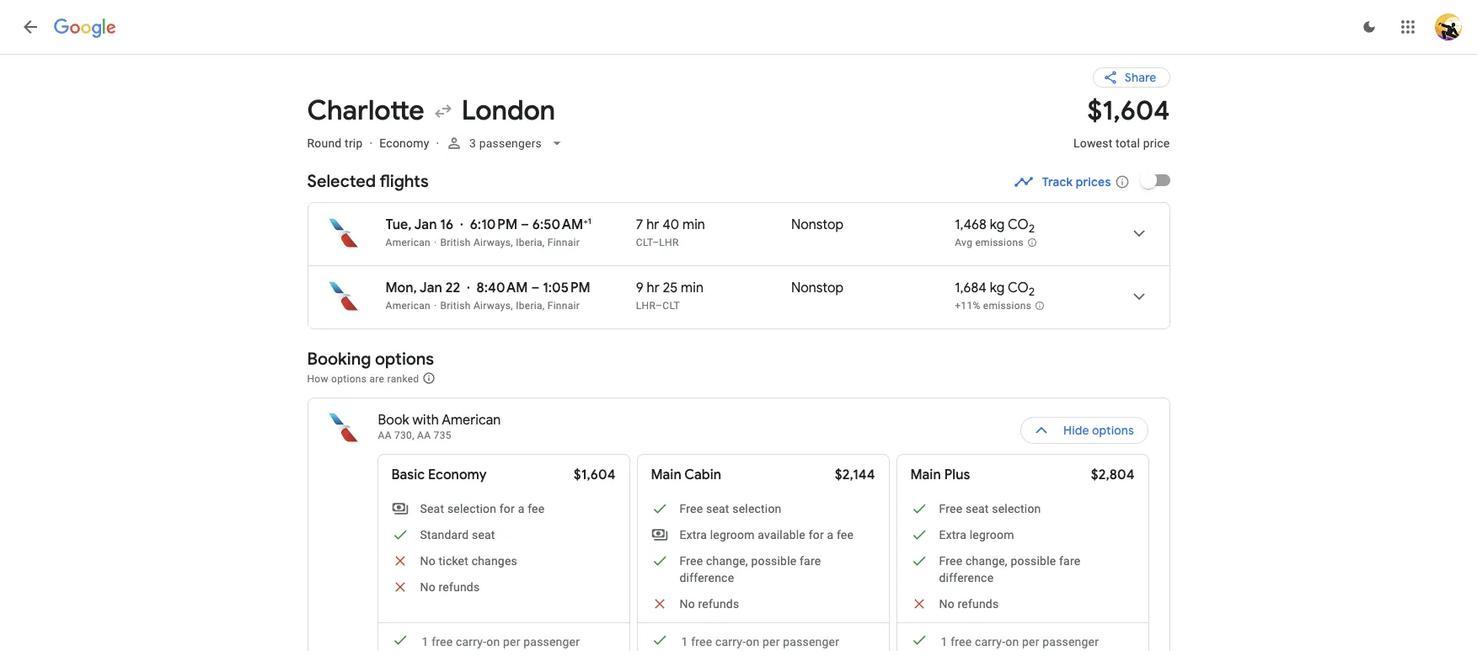 Task type: vqa. For each thing, say whether or not it's contained in the screenshot.


Task type: describe. For each thing, give the bounding box(es) containing it.
cabin
[[684, 467, 721, 484]]

730,
[[394, 430, 414, 441]]

standard seat
[[420, 528, 495, 542]]

refunds for basic economy
[[439, 581, 480, 594]]

1  image from the left
[[369, 136, 373, 150]]

iberia, for 6:50 am
[[516, 237, 545, 249]]

basic economy
[[391, 467, 487, 484]]

no for main cabin
[[680, 597, 695, 611]]

per for main cabin
[[763, 635, 780, 649]]

nonstop for 7 hr 40 min
[[791, 217, 844, 233]]

airways, for 6:10 pm
[[473, 237, 513, 249]]

standard
[[420, 528, 469, 542]]

8:40 am
[[477, 280, 528, 297]]

no refunds for cabin
[[680, 597, 739, 611]]

refunds for main cabin
[[698, 597, 739, 611]]

1 for cabin
[[681, 635, 688, 649]]

main plus
[[910, 467, 970, 484]]

total
[[1116, 136, 1140, 150]]

3 passengers
[[470, 136, 542, 150]]

hide
[[1064, 423, 1090, 438]]

track
[[1042, 174, 1073, 190]]

passengers
[[479, 136, 542, 150]]

25
[[663, 280, 678, 297]]

booking
[[307, 349, 371, 370]]

7 hr 40 min clt – lhr
[[636, 217, 705, 249]]

learn more about booking options image
[[422, 372, 435, 385]]

1,468
[[955, 217, 987, 233]]

british for mon, jan 22
[[440, 300, 471, 312]]

+11% emissions
[[955, 300, 1031, 312]]

Arrival time: 6:50 AM on  Wednesday, January 17. text field
[[532, 216, 591, 233]]

6:50 am
[[532, 217, 583, 233]]

charlotte
[[307, 94, 424, 128]]

16
[[440, 217, 454, 233]]

9
[[636, 280, 644, 297]]

$2,804
[[1091, 467, 1135, 484]]

no for basic economy
[[420, 581, 435, 594]]

legroom for main cabin
[[710, 528, 755, 542]]

40
[[662, 217, 679, 233]]

change appearance image
[[1349, 7, 1389, 47]]

1,684
[[955, 280, 987, 297]]

free down extra legroom
[[939, 554, 962, 568]]

american for tue,
[[385, 237, 431, 249]]

free for economy
[[432, 635, 453, 649]]

mon,
[[385, 280, 417, 297]]

no refunds for economy
[[420, 581, 480, 594]]

per for main plus
[[1022, 635, 1039, 649]]

$1,604 lowest total price
[[1073, 94, 1170, 150]]

3
[[470, 136, 476, 150]]

1 free carry-on per passenger for main cabin
[[681, 635, 839, 649]]

extra for cabin
[[680, 528, 707, 542]]

seat for main plus
[[966, 502, 989, 516]]

carry- for main cabin
[[715, 635, 746, 649]]

return flight on monday, january 22. leaves heathrow airport at 8:40 am on monday, january 22 and arrives at charlotte douglas international airport at 1:05 pm on monday, january 22. element
[[385, 280, 590, 297]]

+11%
[[955, 300, 980, 312]]

1604 us dollars element
[[1087, 94, 1170, 128]]

8:40 am – 1:05 pm
[[477, 280, 590, 297]]

american for mon,
[[385, 300, 431, 312]]

british airways, iberia, finnair for 8:40 am
[[440, 300, 580, 312]]

finnair for 6:50 am
[[547, 237, 580, 249]]

share button
[[1093, 67, 1170, 88]]

lowest
[[1073, 136, 1113, 150]]

options for booking
[[375, 349, 434, 370]]

hide options button
[[1021, 410, 1149, 451]]

lhr inside 7 hr 40 min clt – lhr
[[659, 237, 679, 249]]

fare for $2,804
[[1059, 554, 1080, 568]]

emissions for 1,468
[[975, 237, 1024, 249]]

hide options
[[1064, 423, 1135, 438]]

jan for tue,
[[414, 217, 437, 233]]

+1
[[583, 216, 591, 227]]

tue,
[[385, 217, 412, 233]]

flights
[[379, 171, 429, 192]]

free down extra legroom available for a fee
[[680, 554, 703, 568]]

0 vertical spatial a
[[518, 502, 524, 516]]

available
[[758, 528, 805, 542]]

ticket
[[439, 554, 468, 568]]

seat for main cabin
[[706, 502, 729, 516]]

1 vertical spatial economy
[[428, 467, 487, 484]]

avg
[[955, 237, 972, 249]]

options for how
[[331, 373, 367, 385]]

kg for 1,468
[[990, 217, 1005, 233]]

prices
[[1076, 174, 1111, 190]]

total duration 9 hr 25 min. element
[[636, 280, 791, 299]]

– inside 7 hr 40 min clt – lhr
[[652, 237, 659, 249]]

share
[[1125, 70, 1156, 85]]

1 horizontal spatial for
[[809, 528, 824, 542]]

round trip
[[307, 136, 363, 150]]

hr for 9
[[647, 280, 660, 297]]

avg emissions
[[955, 237, 1024, 249]]

are
[[369, 373, 384, 385]]

9 hr 25 min lhr – clt
[[636, 280, 704, 312]]

list containing tue, jan 16
[[308, 203, 1169, 329]]

free down main cabin
[[680, 502, 703, 516]]

legroom for main plus
[[970, 528, 1014, 542]]

Arrival time: 1:05 PM. text field
[[543, 280, 590, 297]]

extra legroom available for a fee
[[680, 528, 854, 542]]

selected
[[307, 171, 376, 192]]

track prices
[[1042, 174, 1111, 190]]

london
[[461, 94, 555, 128]]

seat selection for a fee
[[420, 502, 545, 516]]

6:10 pm – 6:50 am +1
[[470, 216, 591, 233]]

1 free carry-on per passenger for main plus
[[941, 635, 1099, 649]]

go back image
[[20, 17, 40, 37]]

min for 7 hr 40 min
[[682, 217, 705, 233]]

$1,604 for $1,604
[[574, 467, 615, 484]]

22
[[445, 280, 460, 297]]

lhr inside 9 hr 25 min lhr – clt
[[636, 300, 656, 312]]

none text field containing $1,604
[[1073, 94, 1170, 165]]

basic
[[391, 467, 425, 484]]

735
[[434, 430, 451, 441]]

passenger for $2,144
[[783, 635, 839, 649]]

no ticket changes
[[420, 554, 517, 568]]



Task type: locate. For each thing, give the bounding box(es) containing it.
economy up the flights
[[379, 136, 429, 150]]

aa
[[378, 430, 392, 441], [417, 430, 431, 441]]

Departure time: 6:10 PM. text field
[[470, 217, 518, 233]]

3 passengers button
[[439, 123, 572, 163]]

passenger for $1,604
[[523, 635, 580, 649]]

0 horizontal spatial 1
[[422, 635, 428, 649]]

no
[[420, 554, 435, 568], [420, 581, 435, 594], [680, 597, 695, 611], [939, 597, 955, 611]]

1 for economy
[[422, 635, 428, 649]]

1 vertical spatial iberia,
[[516, 300, 545, 312]]

lhr down 9
[[636, 300, 656, 312]]

american down 'mon,'
[[385, 300, 431, 312]]

main content
[[307, 54, 1170, 651]]

1 free from the left
[[432, 635, 453, 649]]

iberia,
[[516, 237, 545, 249], [516, 300, 545, 312]]

3 carry- from the left
[[975, 635, 1005, 649]]

book
[[378, 412, 409, 429]]

main
[[651, 467, 681, 484], [910, 467, 941, 484]]

1 passenger from the left
[[523, 635, 580, 649]]

refunds down extra legroom available for a fee
[[698, 597, 739, 611]]

2 1 from the left
[[681, 635, 688, 649]]

nonstop flight. element for 7 hr 40 min
[[791, 217, 844, 236]]

options up ranked
[[375, 349, 434, 370]]

1 horizontal spatial legroom
[[970, 528, 1014, 542]]

0 vertical spatial emissions
[[975, 237, 1024, 249]]

1 for plus
[[941, 635, 948, 649]]

0 horizontal spatial no refunds
[[420, 581, 480, 594]]

1 finnair from the top
[[547, 237, 580, 249]]

no refunds
[[420, 581, 480, 594], [680, 597, 739, 611], [939, 597, 999, 611]]

1 horizontal spatial free
[[691, 635, 712, 649]]

american down tue,
[[385, 237, 431, 249]]

extra down plus
[[939, 528, 966, 542]]

$1,604
[[1087, 94, 1170, 128], [574, 467, 615, 484]]

finnair
[[547, 237, 580, 249], [547, 300, 580, 312]]

2 british airways, iberia, finnair from the top
[[440, 300, 580, 312]]

1 vertical spatial jan
[[419, 280, 442, 297]]

nonstop for 9 hr 25 min
[[791, 280, 844, 297]]

kg inside 1,684 kg co 2
[[990, 280, 1005, 297]]

1 hr from the top
[[646, 217, 659, 233]]

seat down the cabin
[[706, 502, 729, 516]]

flight details. return flight on monday, january 22. leaves heathrow airport at 8:40 am on monday, january 22 and arrives at charlotte douglas international airport at 1:05 pm on monday, january 22. image
[[1118, 276, 1159, 317]]

1 extra from the left
[[680, 528, 707, 542]]

change, down extra legroom available for a fee
[[706, 554, 748, 568]]

2 legroom from the left
[[970, 528, 1014, 542]]

difference for main cabin
[[680, 571, 734, 585]]

co inside 1,468 kg co 2
[[1008, 217, 1029, 233]]

selected flights
[[307, 171, 429, 192]]

booking options
[[307, 349, 434, 370]]

airways, down return flight on monday, january 22. leaves heathrow airport at 8:40 am on monday, january 22 and arrives at charlotte douglas international airport at 1:05 pm on monday, january 22. element on the top left of the page
[[473, 300, 513, 312]]

1:05 pm
[[543, 280, 590, 297]]

free change, possible fare difference for main plus
[[939, 554, 1080, 585]]

1 vertical spatial hr
[[647, 280, 660, 297]]

selection for main cabin
[[732, 502, 781, 516]]

trip
[[345, 136, 363, 150]]

0 vertical spatial hr
[[646, 217, 659, 233]]

1 vertical spatial min
[[681, 280, 704, 297]]

1,468 kg co 2
[[955, 217, 1035, 236]]

1 nonstop from the top
[[791, 217, 844, 233]]

2 airways, from the top
[[473, 300, 513, 312]]

0 horizontal spatial change,
[[706, 554, 748, 568]]

iberia, down "6:10 pm – 6:50 am +1"
[[516, 237, 545, 249]]

0 horizontal spatial aa
[[378, 430, 392, 441]]

economy up seat selection for a fee
[[428, 467, 487, 484]]

on
[[486, 635, 500, 649], [746, 635, 759, 649], [1005, 635, 1019, 649]]

co
[[1008, 217, 1029, 233], [1008, 280, 1029, 297]]

$2,144
[[835, 467, 875, 484]]

3 1 from the left
[[941, 635, 948, 649]]

Charlotte to London and back text field
[[307, 94, 1053, 128]]

1 horizontal spatial  image
[[436, 136, 439, 150]]

2 horizontal spatial free
[[951, 635, 972, 649]]

changes
[[472, 554, 517, 568]]

2 finnair from the top
[[547, 300, 580, 312]]

total duration 7 hr 40 min. element
[[636, 217, 791, 236]]

legroom
[[710, 528, 755, 542], [970, 528, 1014, 542]]

1 vertical spatial british airways, iberia, finnair
[[440, 300, 580, 312]]

1 2 from the top
[[1029, 222, 1035, 236]]

2 horizontal spatial selection
[[992, 502, 1041, 516]]

jan
[[414, 217, 437, 233], [419, 280, 442, 297]]

refunds for main plus
[[958, 597, 999, 611]]

refunds down extra legroom
[[958, 597, 999, 611]]

how
[[307, 373, 328, 385]]

1 on from the left
[[486, 635, 500, 649]]

3 per from the left
[[1022, 635, 1039, 649]]

clt inside 7 hr 40 min clt – lhr
[[636, 237, 652, 249]]

1 carry- from the left
[[456, 635, 486, 649]]

price
[[1143, 136, 1170, 150]]

airways,
[[473, 237, 513, 249], [473, 300, 513, 312]]

1 horizontal spatial free change, possible fare difference
[[939, 554, 1080, 585]]

2
[[1029, 222, 1035, 236], [1029, 285, 1035, 299]]

iberia, for 1:05 pm
[[516, 300, 545, 312]]

lhr
[[659, 237, 679, 249], [636, 300, 656, 312]]

main content containing charlotte
[[307, 54, 1170, 651]]

list
[[308, 203, 1169, 329]]

1 kg from the top
[[990, 217, 1005, 233]]

3 1 free carry-on per passenger from the left
[[941, 635, 1099, 649]]

selection for main plus
[[992, 502, 1041, 516]]

1 free carry-on per passenger for basic economy
[[422, 635, 580, 649]]

0 horizontal spatial options
[[331, 373, 367, 385]]

2 horizontal spatial options
[[1092, 423, 1135, 438]]

0 horizontal spatial selection
[[447, 502, 496, 516]]

6:10 pm
[[470, 217, 518, 233]]

1 horizontal spatial carry-
[[715, 635, 746, 649]]

1 horizontal spatial main
[[910, 467, 941, 484]]

finnair down arrival time: 6:50 am on  wednesday, january 17. text box
[[547, 237, 580, 249]]

seat
[[706, 502, 729, 516], [966, 502, 989, 516], [472, 528, 495, 542]]

1 difference from the left
[[680, 571, 734, 585]]

7
[[636, 217, 643, 233]]

airways, down 6:10 pm text box
[[473, 237, 513, 249]]

clt inside 9 hr 25 min lhr – clt
[[662, 300, 680, 312]]

3 free from the left
[[951, 635, 972, 649]]

0 horizontal spatial refunds
[[439, 581, 480, 594]]

1 horizontal spatial $1,604
[[1087, 94, 1170, 128]]

options
[[375, 349, 434, 370], [331, 373, 367, 385], [1092, 423, 1135, 438]]

2 iberia, from the top
[[516, 300, 545, 312]]

0 vertical spatial british airways, iberia, finnair
[[440, 237, 580, 249]]

possible for cabin
[[751, 554, 797, 568]]

 image
[[369, 136, 373, 150], [436, 136, 439, 150]]

tue, jan 16
[[385, 217, 454, 233]]

aa down with
[[417, 430, 431, 441]]

1 vertical spatial nonstop
[[791, 280, 844, 297]]

selection
[[447, 502, 496, 516], [732, 502, 781, 516], [992, 502, 1041, 516]]

1 selection from the left
[[447, 502, 496, 516]]

british airways, iberia, finnair down departure time: 8:40 am. text box
[[440, 300, 580, 312]]

free
[[680, 502, 703, 516], [939, 502, 962, 516], [680, 554, 703, 568], [939, 554, 962, 568]]

2 main from the left
[[910, 467, 941, 484]]

extra for plus
[[939, 528, 966, 542]]

change, for main cabin
[[706, 554, 748, 568]]

2 horizontal spatial 1 free carry-on per passenger
[[941, 635, 1099, 649]]

1 horizontal spatial difference
[[939, 571, 994, 585]]

1 vertical spatial for
[[809, 528, 824, 542]]

british airways, iberia, finnair for 6:10 pm
[[440, 237, 580, 249]]

selection up extra legroom available for a fee
[[732, 502, 781, 516]]

difference down extra legroom
[[939, 571, 994, 585]]

1 free seat selection from the left
[[680, 502, 781, 516]]

legroom down plus
[[970, 528, 1014, 542]]

1 per from the left
[[503, 635, 520, 649]]

2 horizontal spatial seat
[[966, 502, 989, 516]]

$1,604 inside $1,604 lowest total price
[[1087, 94, 1170, 128]]

3 passenger from the left
[[1042, 635, 1099, 649]]

possible down extra legroom
[[1011, 554, 1056, 568]]

1 horizontal spatial extra
[[939, 528, 966, 542]]

flight details. departing flight on tuesday, january 16. leaves charlotte douglas international airport at 6:10 pm on tuesday, january 16 and arrives at heathrow airport at 6:50 am on wednesday, january 17. image
[[1118, 213, 1159, 254]]

british airways, iberia, finnair
[[440, 237, 580, 249], [440, 300, 580, 312]]

0 vertical spatial jan
[[414, 217, 437, 233]]

extra legroom
[[939, 528, 1014, 542]]

2 1 free carry-on per passenger from the left
[[681, 635, 839, 649]]

with
[[412, 412, 439, 429]]

0 horizontal spatial per
[[503, 635, 520, 649]]

2 co from the top
[[1008, 280, 1029, 297]]

0 vertical spatial american
[[385, 237, 431, 249]]

2 on from the left
[[746, 635, 759, 649]]

co up +11% emissions
[[1008, 280, 1029, 297]]

–
[[521, 217, 529, 233], [652, 237, 659, 249], [531, 280, 539, 297], [656, 300, 662, 312]]

 image left 3
[[436, 136, 439, 150]]

2 horizontal spatial refunds
[[958, 597, 999, 611]]

1 vertical spatial 2
[[1029, 285, 1035, 299]]

2 inside 1,684 kg co 2
[[1029, 285, 1035, 299]]

2 hr from the top
[[647, 280, 660, 297]]

2 horizontal spatial no refunds
[[939, 597, 999, 611]]

passenger
[[523, 635, 580, 649], [783, 635, 839, 649], [1042, 635, 1099, 649]]

min inside 7 hr 40 min clt – lhr
[[682, 217, 705, 233]]

extra down main cabin
[[680, 528, 707, 542]]

2 extra from the left
[[939, 528, 966, 542]]

clt down the 25
[[662, 300, 680, 312]]

1 horizontal spatial possible
[[1011, 554, 1056, 568]]

2 up +11% emissions
[[1029, 285, 1035, 299]]

0 horizontal spatial main
[[651, 467, 681, 484]]

1 horizontal spatial refunds
[[698, 597, 739, 611]]

nonstop
[[791, 217, 844, 233], [791, 280, 844, 297]]

1 free change, possible fare difference from the left
[[680, 554, 821, 585]]

difference for main plus
[[939, 571, 994, 585]]

co inside 1,684 kg co 2
[[1008, 280, 1029, 297]]

2 kg from the top
[[990, 280, 1005, 297]]

refunds down ticket
[[439, 581, 480, 594]]

carry- for main plus
[[975, 635, 1005, 649]]

aa down book
[[378, 430, 392, 441]]

1 horizontal spatial selection
[[732, 502, 781, 516]]

2 vertical spatial american
[[442, 412, 501, 429]]

per
[[503, 635, 520, 649], [763, 635, 780, 649], [1022, 635, 1039, 649]]

0 vertical spatial fee
[[528, 502, 545, 516]]

1 vertical spatial finnair
[[547, 300, 580, 312]]

2 difference from the left
[[939, 571, 994, 585]]

hr
[[646, 217, 659, 233], [647, 280, 660, 297]]

change,
[[706, 554, 748, 568], [966, 554, 1008, 568]]

2 right 1,468 in the top of the page
[[1029, 222, 1035, 236]]

kg inside 1,468 kg co 2
[[990, 217, 1005, 233]]

free for cabin
[[691, 635, 712, 649]]

0 vertical spatial lhr
[[659, 237, 679, 249]]

british airways, iberia, finnair down 6:10 pm text box
[[440, 237, 580, 249]]

2 british from the top
[[440, 300, 471, 312]]

Flight numbers AA 730, AA 735 text field
[[378, 430, 451, 441]]

finnair down 1:05 pm
[[547, 300, 580, 312]]

2 horizontal spatial on
[[1005, 635, 1019, 649]]

0 horizontal spatial $1,604
[[574, 467, 615, 484]]

1 co from the top
[[1008, 217, 1029, 233]]

1 airways, from the top
[[473, 237, 513, 249]]

2 free change, possible fare difference from the left
[[939, 554, 1080, 585]]

None text field
[[1073, 94, 1170, 165]]

0 horizontal spatial seat
[[472, 528, 495, 542]]

main left the cabin
[[651, 467, 681, 484]]

1 horizontal spatial fee
[[837, 528, 854, 542]]

2 free seat selection from the left
[[939, 502, 1041, 516]]

2 passenger from the left
[[783, 635, 839, 649]]

on for cabin
[[746, 635, 759, 649]]

1 main from the left
[[651, 467, 681, 484]]

lhr down 40
[[659, 237, 679, 249]]

free down plus
[[939, 502, 962, 516]]

2 inside 1,468 kg co 2
[[1029, 222, 1035, 236]]

1 possible from the left
[[751, 554, 797, 568]]

0 vertical spatial options
[[375, 349, 434, 370]]

no refunds for plus
[[939, 597, 999, 611]]

min right 40
[[682, 217, 705, 233]]

a
[[518, 502, 524, 516], [827, 528, 834, 542]]

2 vertical spatial options
[[1092, 423, 1135, 438]]

1 fare from the left
[[800, 554, 821, 568]]

2 fare from the left
[[1059, 554, 1080, 568]]

free
[[432, 635, 453, 649], [691, 635, 712, 649], [951, 635, 972, 649]]

on for economy
[[486, 635, 500, 649]]

jan inside 'element'
[[414, 217, 437, 233]]

main cabin
[[651, 467, 721, 484]]

selection up standard seat
[[447, 502, 496, 516]]

0 horizontal spatial for
[[499, 502, 515, 516]]

0 horizontal spatial clt
[[636, 237, 652, 249]]

0 horizontal spatial fee
[[528, 502, 545, 516]]

1 1 free carry-on per passenger from the left
[[422, 635, 580, 649]]

jan left 22
[[419, 280, 442, 297]]

british down 22
[[440, 300, 471, 312]]

british
[[440, 237, 471, 249], [440, 300, 471, 312]]

hr right 9
[[647, 280, 660, 297]]

1 horizontal spatial fare
[[1059, 554, 1080, 568]]

$1,604 for $1,604 lowest total price
[[1087, 94, 1170, 128]]

options right hide
[[1092, 423, 1135, 438]]

1 vertical spatial airways,
[[473, 300, 513, 312]]

2 possible from the left
[[1011, 554, 1056, 568]]

for right available
[[809, 528, 824, 542]]

free seat selection for main cabin
[[680, 502, 781, 516]]

iberia, down '8:40 am – 1:05 pm'
[[516, 300, 545, 312]]

1 nonstop flight. element from the top
[[791, 217, 844, 236]]

1 legroom from the left
[[710, 528, 755, 542]]

0 horizontal spatial  image
[[369, 136, 373, 150]]

possible down extra legroom available for a fee
[[751, 554, 797, 568]]

legroom left available
[[710, 528, 755, 542]]

options for hide
[[1092, 423, 1135, 438]]

hr inside 7 hr 40 min clt – lhr
[[646, 217, 659, 233]]

0 horizontal spatial passenger
[[523, 635, 580, 649]]

2 change, from the left
[[966, 554, 1008, 568]]

0 horizontal spatial extra
[[680, 528, 707, 542]]

1 horizontal spatial a
[[827, 528, 834, 542]]

min inside 9 hr 25 min lhr – clt
[[681, 280, 704, 297]]

0 vertical spatial iberia,
[[516, 237, 545, 249]]

min for 9 hr 25 min
[[681, 280, 704, 297]]

selection up extra legroom
[[992, 502, 1041, 516]]

 image right trip
[[369, 136, 373, 150]]

2 for 1,684 kg co
[[1029, 285, 1035, 299]]

how options are ranked
[[307, 373, 422, 385]]

1 vertical spatial $1,604
[[574, 467, 615, 484]]

2 horizontal spatial passenger
[[1042, 635, 1099, 649]]

Departure time: 8:40 AM. text field
[[477, 280, 528, 297]]

0 vertical spatial 2
[[1029, 222, 1035, 236]]

1 horizontal spatial free seat selection
[[939, 502, 1041, 516]]

economy
[[379, 136, 429, 150], [428, 467, 487, 484]]

co up avg emissions
[[1008, 217, 1029, 233]]

jan for mon,
[[419, 280, 442, 297]]

0 vertical spatial min
[[682, 217, 705, 233]]

emissions down 1,468 kg co 2
[[975, 237, 1024, 249]]

0 vertical spatial british
[[440, 237, 471, 249]]

0 horizontal spatial free change, possible fare difference
[[680, 554, 821, 585]]

loading results progress bar
[[0, 54, 1477, 57]]

departing flight on tuesday, january 16. leaves charlotte douglas international airport at 6:10 pm on tuesday, january 16 and arrives at heathrow airport at 6:50 am on wednesday, january 17. element
[[385, 216, 591, 233]]

1 change, from the left
[[706, 554, 748, 568]]

co for 1,684 kg co
[[1008, 280, 1029, 297]]

0 vertical spatial economy
[[379, 136, 429, 150]]

on for plus
[[1005, 635, 1019, 649]]

1 vertical spatial american
[[385, 300, 431, 312]]

min
[[682, 217, 705, 233], [681, 280, 704, 297]]

free seat selection up extra legroom
[[939, 502, 1041, 516]]

1 horizontal spatial clt
[[662, 300, 680, 312]]

learn more about tracked prices image
[[1114, 174, 1129, 190]]

0 horizontal spatial 1 free carry-on per passenger
[[422, 635, 580, 649]]

american inside book with american aa 730, aa 735
[[442, 412, 501, 429]]

1 horizontal spatial seat
[[706, 502, 729, 516]]

2 nonstop flight. element from the top
[[791, 280, 844, 299]]

for up 'changes' at left
[[499, 502, 515, 516]]

– inside 9 hr 25 min lhr – clt
[[656, 300, 662, 312]]

free seat selection down the cabin
[[680, 502, 781, 516]]

1 horizontal spatial on
[[746, 635, 759, 649]]

0 vertical spatial nonstop
[[791, 217, 844, 233]]

0 horizontal spatial free seat selection
[[680, 502, 781, 516]]

0 horizontal spatial fare
[[800, 554, 821, 568]]

3 on from the left
[[1005, 635, 1019, 649]]

british down the 16
[[440, 237, 471, 249]]

free change, possible fare difference down extra legroom available for a fee
[[680, 554, 821, 585]]

kg up avg emissions
[[990, 217, 1005, 233]]

2 nonstop from the top
[[791, 280, 844, 297]]

passenger for $2,804
[[1042, 635, 1099, 649]]

0 vertical spatial finnair
[[547, 237, 580, 249]]

1 vertical spatial a
[[827, 528, 834, 542]]

for
[[499, 502, 515, 516], [809, 528, 824, 542]]

1 vertical spatial options
[[331, 373, 367, 385]]

fee
[[528, 502, 545, 516], [837, 528, 854, 542]]

free change, possible fare difference down extra legroom
[[939, 554, 1080, 585]]

1 british from the top
[[440, 237, 471, 249]]

emissions for 1,684
[[983, 300, 1031, 312]]

1 horizontal spatial change,
[[966, 554, 1008, 568]]

possible for plus
[[1011, 554, 1056, 568]]

hr for 7
[[646, 217, 659, 233]]

1 vertical spatial co
[[1008, 280, 1029, 297]]

hr right 7
[[646, 217, 659, 233]]

change, for main plus
[[966, 554, 1008, 568]]

options down booking on the bottom left of page
[[331, 373, 367, 385]]

1 vertical spatial kg
[[990, 280, 1005, 297]]

carry- for basic economy
[[456, 635, 486, 649]]

0 horizontal spatial possible
[[751, 554, 797, 568]]

1 vertical spatial emissions
[[983, 300, 1031, 312]]

3 selection from the left
[[992, 502, 1041, 516]]

2 aa from the left
[[417, 430, 431, 441]]

1,684 kg co 2
[[955, 280, 1035, 299]]

learn more about booking options element
[[422, 369, 435, 388]]

1 iberia, from the top
[[516, 237, 545, 249]]

seat up extra legroom
[[966, 502, 989, 516]]

min right the 25
[[681, 280, 704, 297]]

1 horizontal spatial per
[[763, 635, 780, 649]]

plus
[[944, 467, 970, 484]]

0 vertical spatial $1,604
[[1087, 94, 1170, 128]]

0 horizontal spatial on
[[486, 635, 500, 649]]

1 1 from the left
[[422, 635, 428, 649]]

no for main plus
[[939, 597, 955, 611]]

per for basic economy
[[503, 635, 520, 649]]

2 free from the left
[[691, 635, 712, 649]]

seat down seat selection for a fee
[[472, 528, 495, 542]]

options inside dropdown button
[[1092, 423, 1135, 438]]

change, down extra legroom
[[966, 554, 1008, 568]]

emissions
[[975, 237, 1024, 249], [983, 300, 1031, 312]]

0 horizontal spatial legroom
[[710, 528, 755, 542]]

nonstop flight. element for 9 hr 25 min
[[791, 280, 844, 299]]

2  image from the left
[[436, 136, 439, 150]]

free seat selection for main plus
[[939, 502, 1041, 516]]

2 for 1,468 kg co
[[1029, 222, 1035, 236]]

fare for $2,144
[[800, 554, 821, 568]]

hr inside 9 hr 25 min lhr – clt
[[647, 280, 660, 297]]

2 per from the left
[[763, 635, 780, 649]]

2 selection from the left
[[732, 502, 781, 516]]

mon, jan 22
[[385, 280, 460, 297]]

2 horizontal spatial 1
[[941, 635, 948, 649]]

refunds
[[439, 581, 480, 594], [698, 597, 739, 611], [958, 597, 999, 611]]

american
[[385, 237, 431, 249], [385, 300, 431, 312], [442, 412, 501, 429]]

ranked
[[387, 373, 419, 385]]

0 horizontal spatial lhr
[[636, 300, 656, 312]]

jan left the 16
[[414, 217, 437, 233]]

emissions down 1,684 kg co 2
[[983, 300, 1031, 312]]

free change, possible fare difference for main cabin
[[680, 554, 821, 585]]

1 vertical spatial nonstop flight. element
[[791, 280, 844, 299]]

2 carry- from the left
[[715, 635, 746, 649]]

extra
[[680, 528, 707, 542], [939, 528, 966, 542]]

2 2 from the top
[[1029, 285, 1035, 299]]

1 vertical spatial fee
[[837, 528, 854, 542]]

round
[[307, 136, 342, 150]]

kg up +11% emissions
[[990, 280, 1005, 297]]

kg for 1,684
[[990, 280, 1005, 297]]

airways, for 8:40 am
[[473, 300, 513, 312]]

seat
[[420, 502, 444, 516]]

– inside "6:10 pm – 6:50 am +1"
[[521, 217, 529, 233]]

1 aa from the left
[[378, 430, 392, 441]]

main left plus
[[910, 467, 941, 484]]

1 vertical spatial lhr
[[636, 300, 656, 312]]

nonstop flight. element
[[791, 217, 844, 236], [791, 280, 844, 299]]

0 vertical spatial nonstop flight. element
[[791, 217, 844, 236]]

clt down 7
[[636, 237, 652, 249]]

0 horizontal spatial free
[[432, 635, 453, 649]]

0 vertical spatial clt
[[636, 237, 652, 249]]

finnair for 1:05 pm
[[547, 300, 580, 312]]

main for main plus
[[910, 467, 941, 484]]

difference down extra legroom available for a fee
[[680, 571, 734, 585]]

free for plus
[[951, 635, 972, 649]]

book with american aa 730, aa 735
[[378, 412, 501, 441]]

fare
[[800, 554, 821, 568], [1059, 554, 1080, 568]]

1 british airways, iberia, finnair from the top
[[440, 237, 580, 249]]

american up 735
[[442, 412, 501, 429]]

british for tue, jan 16
[[440, 237, 471, 249]]

1 free carry-on per passenger
[[422, 635, 580, 649], [681, 635, 839, 649], [941, 635, 1099, 649]]

main for main cabin
[[651, 467, 681, 484]]

co for 1,468 kg co
[[1008, 217, 1029, 233]]



